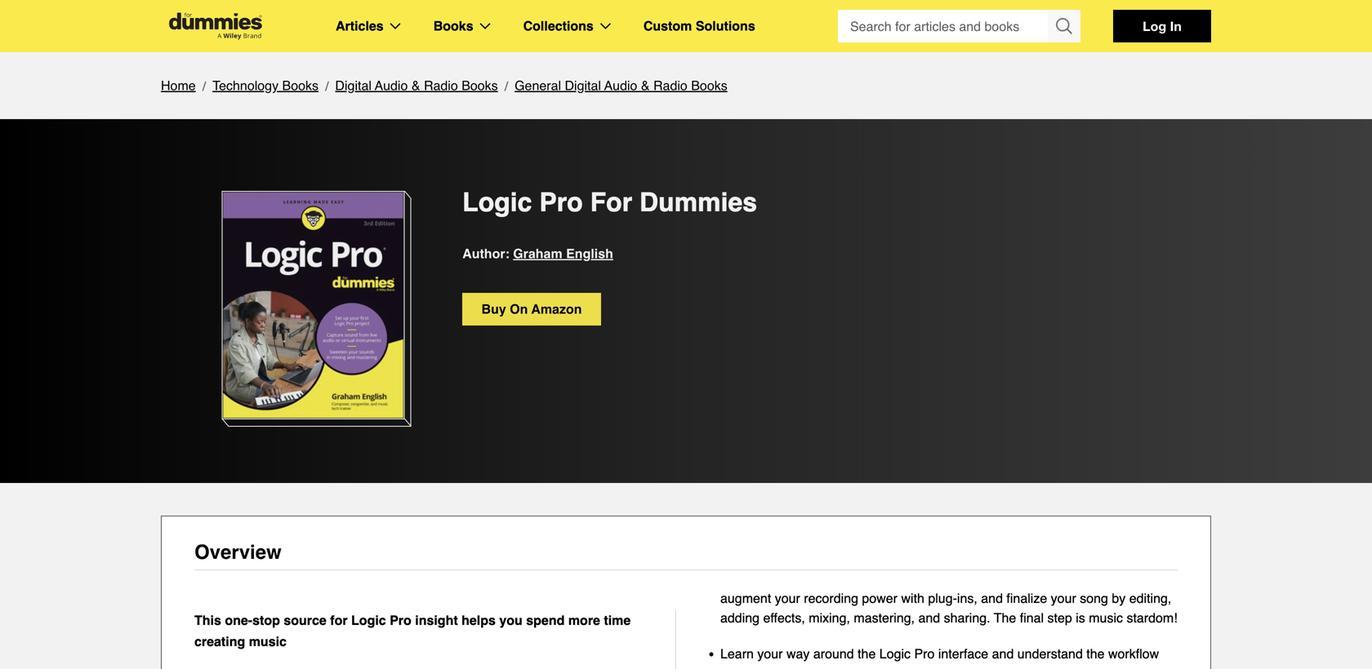 Task type: describe. For each thing, give the bounding box(es) containing it.
general digital audio & radio books
[[515, 78, 728, 93]]

1 digital from the left
[[335, 78, 372, 93]]

on
[[509, 302, 527, 317]]

home
[[161, 78, 196, 93]]

recording
[[804, 592, 859, 607]]

spend
[[526, 614, 565, 629]]

time
[[604, 614, 631, 629]]

logo image
[[161, 13, 270, 40]]

log in link
[[1114, 10, 1212, 42]]

dummies
[[639, 188, 756, 218]]

one-
[[225, 614, 253, 629]]

ins,
[[957, 592, 978, 607]]

your for this one-stop source for logic pro insight helps you spend more time creating music
[[758, 647, 783, 662]]

author: graham english
[[461, 246, 613, 261]]

this one-stop source for logic pro insight helps you spend more time creating music
[[194, 614, 631, 650]]

1 horizontal spatial logic
[[461, 188, 531, 218]]

overview
[[194, 542, 282, 564]]

pro for learn your way around the logic pro interface and understand the workflow
[[915, 647, 935, 662]]

open book categories image
[[480, 23, 491, 29]]

general digital audio & radio books link
[[515, 75, 728, 96]]

learn your way around the logic pro interface and understand the workflow
[[721, 647, 1159, 662]]

technology books link
[[213, 75, 319, 96]]

1 audio from the left
[[375, 78, 408, 93]]

insight
[[415, 614, 458, 629]]

stardom!
[[1127, 611, 1178, 626]]

power
[[862, 592, 898, 607]]

your up step
[[1051, 592, 1077, 607]]

music inside augment your recording power with plug-ins, and finalize your song by editing, adding effects, mixing, mastering, and sharing. the final step is music stardom!
[[1089, 611, 1123, 626]]

way
[[787, 647, 810, 662]]

Search for articles and books text field
[[838, 10, 1050, 42]]

technology
[[213, 78, 279, 93]]

mastering,
[[854, 611, 915, 626]]

custom solutions
[[644, 18, 755, 33]]

your for overview
[[775, 592, 801, 607]]

1 horizontal spatial pro
[[538, 188, 582, 218]]

for
[[589, 188, 631, 218]]

1 vertical spatial and
[[919, 611, 941, 626]]

is
[[1076, 611, 1086, 626]]

digital audio & radio books
[[335, 78, 498, 93]]

graham english link
[[512, 243, 613, 265]]

final
[[1020, 611, 1044, 626]]

plug-
[[928, 592, 957, 607]]

effects,
[[763, 611, 805, 626]]

buy on amazon link
[[461, 293, 600, 326]]

2 & from the left
[[641, 78, 650, 93]]

open collections list image
[[600, 23, 611, 29]]

helps
[[462, 614, 496, 629]]

collections
[[523, 18, 594, 33]]

by
[[1112, 592, 1126, 607]]

custom solutions link
[[644, 16, 755, 37]]

buy
[[481, 302, 505, 317]]

2 audio from the left
[[605, 78, 638, 93]]

creating
[[194, 635, 245, 650]]

books left general
[[462, 78, 498, 93]]

cookie consent banner dialog
[[0, 611, 1373, 670]]

workflow
[[1109, 647, 1159, 662]]

augment your recording power with plug-ins, and finalize your song by editing, adding effects, mixing, mastering, and sharing. the final step is music stardom!
[[721, 592, 1178, 626]]



Task type: locate. For each thing, give the bounding box(es) containing it.
adding
[[721, 611, 760, 626]]

buy on amazon
[[481, 302, 581, 317]]

the right around
[[858, 647, 876, 662]]

logic up author:
[[461, 188, 531, 218]]

your up effects,
[[775, 592, 801, 607]]

1 horizontal spatial radio
[[654, 78, 688, 93]]

2 vertical spatial pro
[[915, 647, 935, 662]]

and
[[981, 592, 1003, 607], [919, 611, 941, 626], [992, 647, 1014, 662]]

more
[[568, 614, 600, 629]]

author:
[[461, 246, 509, 261]]

your left 'way'
[[758, 647, 783, 662]]

1 horizontal spatial &
[[641, 78, 650, 93]]

books down custom solutions link
[[691, 78, 728, 93]]

0 horizontal spatial digital
[[335, 78, 372, 93]]

2 horizontal spatial pro
[[915, 647, 935, 662]]

1 horizontal spatial audio
[[605, 78, 638, 93]]

2 the from the left
[[1087, 647, 1105, 662]]

step
[[1048, 611, 1073, 626]]

0 horizontal spatial radio
[[424, 78, 458, 93]]

0 vertical spatial music
[[1089, 611, 1123, 626]]

2 radio from the left
[[654, 78, 688, 93]]

2 horizontal spatial logic
[[880, 647, 911, 662]]

in
[[1170, 18, 1182, 34]]

0 vertical spatial and
[[981, 592, 1003, 607]]

1 horizontal spatial digital
[[565, 78, 601, 93]]

1 & from the left
[[412, 78, 420, 93]]

articles
[[336, 18, 384, 33]]

log
[[1143, 18, 1167, 34]]

0 horizontal spatial audio
[[375, 78, 408, 93]]

the
[[994, 611, 1017, 626]]

logic for learn your way around the logic pro interface and understand the workflow
[[880, 647, 911, 662]]

1 horizontal spatial music
[[1089, 611, 1123, 626]]

0 horizontal spatial music
[[249, 635, 287, 650]]

pro
[[538, 188, 582, 218], [390, 614, 412, 629], [915, 647, 935, 662]]

augment
[[721, 592, 771, 607]]

mixing,
[[809, 611, 850, 626]]

&
[[412, 78, 420, 93], [641, 78, 650, 93]]

general
[[515, 78, 561, 93]]

digital
[[335, 78, 372, 93], [565, 78, 601, 93]]

understand
[[1018, 647, 1083, 662]]

0 vertical spatial pro
[[538, 188, 582, 218]]

1 radio from the left
[[424, 78, 458, 93]]

editing,
[[1130, 592, 1172, 607]]

1 vertical spatial pro
[[390, 614, 412, 629]]

books
[[434, 18, 474, 33], [282, 78, 319, 93], [462, 78, 498, 93], [691, 78, 728, 93]]

finalize
[[1007, 592, 1048, 607]]

music inside this one-stop source for logic pro insight helps you spend more time creating music
[[249, 635, 287, 650]]

pro for this one-stop source for logic pro insight helps you spend more time creating music
[[390, 614, 412, 629]]

pro left interface
[[915, 647, 935, 662]]

around
[[814, 647, 854, 662]]

home link
[[161, 75, 196, 96]]

logic for this one-stop source for logic pro insight helps you spend more time creating music
[[351, 614, 386, 629]]

sharing.
[[944, 611, 991, 626]]

1 the from the left
[[858, 647, 876, 662]]

you
[[499, 614, 523, 629]]

solutions
[[696, 18, 755, 33]]

logic pro for dummies
[[461, 188, 756, 218]]

and down "the"
[[992, 647, 1014, 662]]

pro inside this one-stop source for logic pro insight helps you spend more time creating music
[[390, 614, 412, 629]]

books left open book categories icon
[[434, 18, 474, 33]]

english
[[565, 246, 613, 261]]

and up "the"
[[981, 592, 1003, 607]]

music down stop
[[249, 635, 287, 650]]

log in
[[1143, 18, 1182, 34]]

logic inside this one-stop source for logic pro insight helps you spend more time creating music
[[351, 614, 386, 629]]

technology books
[[213, 78, 319, 93]]

your
[[775, 592, 801, 607], [1051, 592, 1077, 607], [758, 647, 783, 662]]

audio down open collections list icon
[[605, 78, 638, 93]]

music down song at the right bottom of page
[[1089, 611, 1123, 626]]

custom
[[644, 18, 692, 33]]

radio
[[424, 78, 458, 93], [654, 78, 688, 93]]

1 horizontal spatial the
[[1087, 647, 1105, 662]]

logic pro for dummies book cover image
[[223, 191, 406, 420]]

source
[[284, 614, 327, 629]]

2 vertical spatial logic
[[880, 647, 911, 662]]

pro left insight
[[390, 614, 412, 629]]

for
[[330, 614, 348, 629]]

2 vertical spatial and
[[992, 647, 1014, 662]]

learn
[[721, 647, 754, 662]]

this
[[194, 614, 221, 629]]

interface
[[939, 647, 989, 662]]

music
[[1089, 611, 1123, 626], [249, 635, 287, 650]]

audio down the open article categories image
[[375, 78, 408, 93]]

the left workflow
[[1087, 647, 1105, 662]]

logic down the mastering,
[[880, 647, 911, 662]]

with
[[902, 592, 925, 607]]

1 vertical spatial logic
[[351, 614, 386, 629]]

2 digital from the left
[[565, 78, 601, 93]]

books right the technology
[[282, 78, 319, 93]]

song
[[1080, 592, 1109, 607]]

digital down articles
[[335, 78, 372, 93]]

amazon
[[531, 302, 581, 317]]

audio
[[375, 78, 408, 93], [605, 78, 638, 93]]

graham
[[512, 246, 562, 261]]

0 horizontal spatial pro
[[390, 614, 412, 629]]

the
[[858, 647, 876, 662], [1087, 647, 1105, 662]]

pro left for
[[538, 188, 582, 218]]

logic
[[461, 188, 531, 218], [351, 614, 386, 629], [880, 647, 911, 662]]

0 horizontal spatial logic
[[351, 614, 386, 629]]

digital audio & radio books link
[[335, 75, 498, 96]]

digital right general
[[565, 78, 601, 93]]

0 horizontal spatial &
[[412, 78, 420, 93]]

logic right for
[[351, 614, 386, 629]]

and down plug-
[[919, 611, 941, 626]]

1 vertical spatial music
[[249, 635, 287, 650]]

stop
[[253, 614, 280, 629]]

group
[[838, 10, 1081, 42]]

open article categories image
[[390, 23, 401, 29]]

0 horizontal spatial the
[[858, 647, 876, 662]]

0 vertical spatial logic
[[461, 188, 531, 218]]



Task type: vqa. For each thing, say whether or not it's contained in the screenshot.
"meditation,"
no



